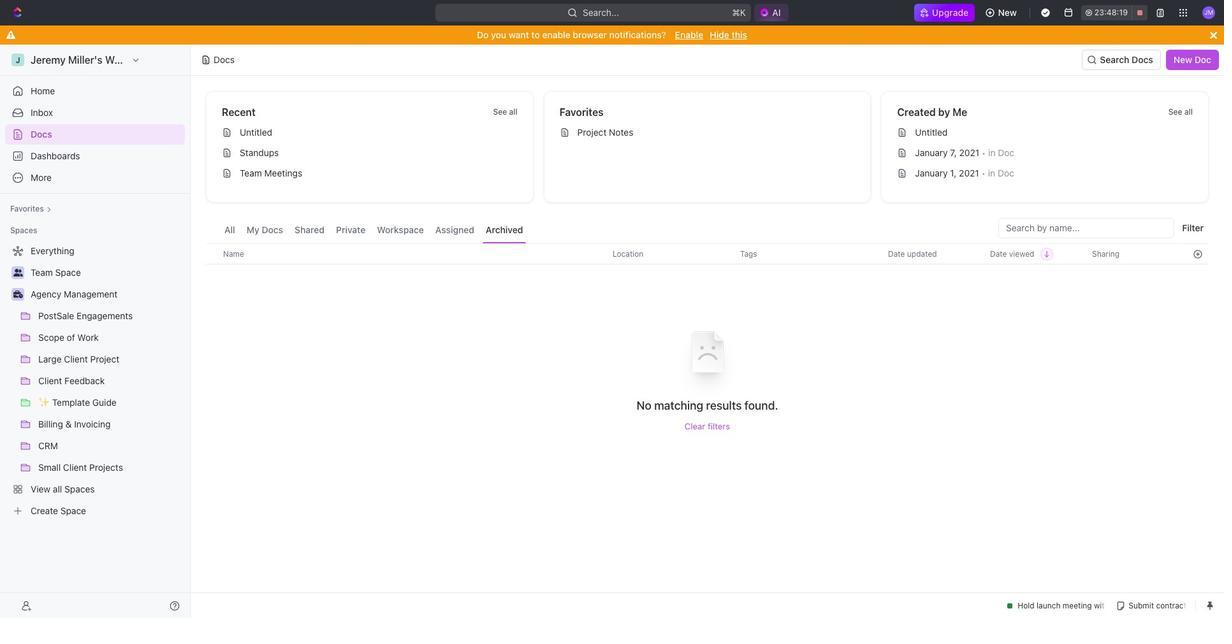 Task type: locate. For each thing, give the bounding box(es) containing it.
untitled for recent
[[240, 127, 272, 138]]

1 vertical spatial •
[[982, 168, 986, 178]]

in up january 1, 2021 • in doc
[[988, 147, 996, 158]]

• down january 7, 2021 • in doc
[[982, 168, 986, 178]]

january 7, 2021 • in doc
[[915, 147, 1014, 158]]

space
[[55, 267, 81, 278], [60, 506, 86, 516]]

january for january 1, 2021
[[915, 168, 948, 179]]

standups
[[240, 147, 279, 158]]

0 vertical spatial spaces
[[10, 226, 37, 235]]

1 horizontal spatial workspace
[[377, 224, 424, 235]]

see all button for created by me
[[1163, 105, 1198, 120]]

1 horizontal spatial date
[[990, 249, 1007, 259]]

✨ template guide link
[[38, 393, 182, 413]]

1 january from the top
[[915, 147, 948, 158]]

0 horizontal spatial see
[[493, 107, 507, 117]]

2 vertical spatial client
[[63, 462, 87, 473]]

invoicing
[[74, 419, 111, 430]]

spaces inside view all spaces link
[[64, 484, 95, 495]]

notifications?
[[609, 29, 666, 40]]

all
[[509, 107, 517, 117], [1184, 107, 1193, 117], [53, 484, 62, 495]]

row
[[206, 244, 1209, 265]]

january left the 7,
[[915, 147, 948, 158]]

jeremy
[[31, 54, 66, 66]]

1 horizontal spatial all
[[509, 107, 517, 117]]

docs right search
[[1132, 54, 1153, 65]]

1 horizontal spatial see all
[[1168, 107, 1193, 117]]

1 horizontal spatial new
[[1174, 54, 1192, 65]]

large client project link
[[38, 349, 182, 370]]

updated
[[907, 249, 937, 259]]

new
[[998, 7, 1017, 18], [1174, 54, 1192, 65]]

0 vertical spatial client
[[64, 354, 88, 365]]

0 horizontal spatial untitled link
[[217, 122, 528, 143]]

• up january 1, 2021 • in doc
[[982, 148, 986, 158]]

1 vertical spatial new
[[1174, 54, 1192, 65]]

0 vertical spatial 2021
[[959, 147, 979, 158]]

client up the "client feedback"
[[64, 354, 88, 365]]

0 vertical spatial team
[[240, 168, 262, 179]]

crm link
[[38, 436, 182, 456]]

all for created by me
[[1184, 107, 1193, 117]]

docs down inbox
[[31, 129, 52, 140]]

1 untitled link from the left
[[217, 122, 528, 143]]

no
[[637, 399, 651, 412]]

spaces
[[10, 226, 37, 235], [64, 484, 95, 495]]

matching
[[654, 399, 703, 412]]

0 horizontal spatial untitled
[[240, 127, 272, 138]]

see
[[493, 107, 507, 117], [1168, 107, 1182, 117]]

private
[[336, 224, 365, 235]]

this
[[732, 29, 747, 40]]

space down 'view all spaces'
[[60, 506, 86, 516]]

0 vertical spatial doc
[[1195, 54, 1211, 65]]

client up 'view all spaces'
[[63, 462, 87, 473]]

1 vertical spatial project
[[90, 354, 119, 365]]

date
[[888, 249, 905, 259], [990, 249, 1007, 259]]

tree containing everything
[[5, 241, 185, 522]]

standups link
[[217, 143, 528, 163]]

0 vertical spatial new
[[998, 7, 1017, 18]]

project inside sidebar navigation
[[90, 354, 119, 365]]

0 vertical spatial january
[[915, 147, 948, 158]]

sidebar navigation
[[0, 45, 193, 618]]

2021
[[959, 147, 979, 158], [959, 168, 979, 179]]

2 untitled link from the left
[[892, 122, 1203, 143]]

in
[[988, 147, 996, 158], [988, 168, 995, 179]]

team inside team meetings link
[[240, 168, 262, 179]]

✨
[[38, 397, 50, 408]]

small client projects
[[38, 462, 123, 473]]

viewed
[[1009, 249, 1034, 259]]

client feedback link
[[38, 371, 182, 391]]

0 horizontal spatial see all button
[[488, 105, 523, 120]]

•
[[982, 148, 986, 158], [982, 168, 986, 178]]

0 horizontal spatial date
[[888, 249, 905, 259]]

billing
[[38, 419, 63, 430]]

january for january 7, 2021
[[915, 147, 948, 158]]

create
[[31, 506, 58, 516]]

0 vertical spatial project
[[577, 127, 607, 138]]

tab list containing all
[[221, 218, 526, 244]]

untitled
[[240, 127, 272, 138], [915, 127, 948, 138]]

workspace inside button
[[377, 224, 424, 235]]

clear filters button
[[685, 421, 730, 431]]

team meetings
[[240, 168, 302, 179]]

tab list
[[221, 218, 526, 244]]

2 untitled from the left
[[915, 127, 948, 138]]

date left viewed at the right top of page
[[990, 249, 1007, 259]]

1 vertical spatial 2021
[[959, 168, 979, 179]]

inbox link
[[5, 103, 185, 123]]

home link
[[5, 81, 185, 101]]

untitled link
[[217, 122, 528, 143], [892, 122, 1203, 143]]

1 vertical spatial favorites
[[10, 204, 44, 214]]

business time image
[[13, 291, 23, 298]]

Search by name... text field
[[1006, 219, 1167, 238]]

1 horizontal spatial untitled
[[915, 127, 948, 138]]

do
[[477, 29, 489, 40]]

client down large
[[38, 376, 62, 386]]

1 horizontal spatial favorites
[[560, 106, 604, 118]]

in for january 1, 2021
[[988, 168, 995, 179]]

ai
[[772, 7, 781, 18]]

more
[[31, 172, 52, 183]]

favorites
[[560, 106, 604, 118], [10, 204, 44, 214]]

user group image
[[13, 269, 23, 277]]

sharing
[[1092, 249, 1120, 259]]

2 horizontal spatial all
[[1184, 107, 1193, 117]]

new doc button
[[1166, 50, 1219, 70]]

1 vertical spatial january
[[915, 168, 948, 179]]

dashboards link
[[5, 146, 185, 166]]

date viewed button
[[982, 244, 1054, 264]]

2 date from the left
[[990, 249, 1007, 259]]

docs
[[214, 54, 235, 65], [1132, 54, 1153, 65], [31, 129, 52, 140], [262, 224, 283, 235]]

docs right my at the left top of page
[[262, 224, 283, 235]]

2 see all button from the left
[[1163, 105, 1198, 120]]

in down january 7, 2021 • in doc
[[988, 168, 995, 179]]

2 january from the top
[[915, 168, 948, 179]]

1 horizontal spatial see
[[1168, 107, 1182, 117]]

favorites down more
[[10, 204, 44, 214]]

0 horizontal spatial new
[[998, 7, 1017, 18]]

client for small
[[63, 462, 87, 473]]

client feedback
[[38, 376, 105, 386]]

all button
[[221, 218, 238, 244]]

1 vertical spatial space
[[60, 506, 86, 516]]

crm
[[38, 441, 58, 451]]

agency management
[[31, 289, 118, 300]]

0 vertical spatial in
[[988, 147, 996, 158]]

client
[[64, 354, 88, 365], [38, 376, 62, 386], [63, 462, 87, 473]]

doc up january 1, 2021 • in doc
[[998, 147, 1014, 158]]

see all for recent
[[493, 107, 517, 117]]

0 horizontal spatial workspace
[[105, 54, 158, 66]]

created by me
[[897, 106, 967, 118]]

see all button
[[488, 105, 523, 120], [1163, 105, 1198, 120]]

1 horizontal spatial see all button
[[1163, 105, 1198, 120]]

docs link
[[5, 124, 185, 145]]

1 see from the left
[[493, 107, 507, 117]]

date left updated
[[888, 249, 905, 259]]

meetings
[[264, 168, 302, 179]]

⌘k
[[732, 7, 746, 18]]

• inside january 1, 2021 • in doc
[[982, 168, 986, 178]]

date for date updated
[[888, 249, 905, 259]]

0 horizontal spatial project
[[90, 354, 119, 365]]

0 horizontal spatial all
[[53, 484, 62, 495]]

0 horizontal spatial team
[[31, 267, 53, 278]]

my docs button
[[243, 218, 286, 244]]

everything link
[[5, 241, 182, 261]]

private button
[[333, 218, 369, 244]]

0 vertical spatial space
[[55, 267, 81, 278]]

1 horizontal spatial team
[[240, 168, 262, 179]]

archived button
[[483, 218, 526, 244]]

all for recent
[[509, 107, 517, 117]]

jeremy miller's workspace, , element
[[11, 54, 24, 66]]

23:48:19 button
[[1081, 5, 1148, 20]]

0 vertical spatial •
[[982, 148, 986, 158]]

spaces down favorites button
[[10, 226, 37, 235]]

• for january 1, 2021
[[982, 168, 986, 178]]

in for january 7, 2021
[[988, 147, 996, 158]]

untitled down the created by me
[[915, 127, 948, 138]]

doc down jm "dropdown button"
[[1195, 54, 1211, 65]]

tree
[[5, 241, 185, 522]]

untitled link for created by me
[[892, 122, 1203, 143]]

0 vertical spatial favorites
[[560, 106, 604, 118]]

2 vertical spatial doc
[[998, 168, 1014, 179]]

doc for january 1, 2021
[[998, 168, 1014, 179]]

no data image
[[669, 314, 746, 398]]

favorites up project notes
[[560, 106, 604, 118]]

favorites button
[[5, 201, 57, 217]]

project left notes
[[577, 127, 607, 138]]

1 horizontal spatial untitled link
[[892, 122, 1203, 143]]

1 see all button from the left
[[488, 105, 523, 120]]

project down scope of work link
[[90, 354, 119, 365]]

1 vertical spatial workspace
[[377, 224, 424, 235]]

2021 right 1,
[[959, 168, 979, 179]]

team down standups
[[240, 168, 262, 179]]

• inside january 7, 2021 • in doc
[[982, 148, 986, 158]]

everything
[[31, 245, 74, 256]]

spaces down the small client projects
[[64, 484, 95, 495]]

1 vertical spatial doc
[[998, 147, 1014, 158]]

0 horizontal spatial spaces
[[10, 226, 37, 235]]

create space link
[[5, 501, 182, 522]]

0 horizontal spatial see all
[[493, 107, 517, 117]]

search...
[[583, 7, 619, 18]]

team up agency
[[31, 267, 53, 278]]

client for large
[[64, 354, 88, 365]]

upgrade link
[[914, 4, 975, 22]]

untitled up standups
[[240, 127, 272, 138]]

0 vertical spatial workspace
[[105, 54, 158, 66]]

created
[[897, 106, 936, 118]]

1 vertical spatial in
[[988, 168, 995, 179]]

team inside team space link
[[31, 267, 53, 278]]

new doc
[[1174, 54, 1211, 65]]

1 vertical spatial team
[[31, 267, 53, 278]]

0 horizontal spatial favorites
[[10, 204, 44, 214]]

tree inside sidebar navigation
[[5, 241, 185, 522]]

1 vertical spatial spaces
[[64, 484, 95, 495]]

2021 for january 7, 2021
[[959, 147, 979, 158]]

postsale
[[38, 310, 74, 321]]

workspace right private
[[377, 224, 424, 235]]

7,
[[950, 147, 957, 158]]

1 untitled from the left
[[240, 127, 272, 138]]

2 see from the left
[[1168, 107, 1182, 117]]

january left 1,
[[915, 168, 948, 179]]

new right "search docs" at the right top
[[1174, 54, 1192, 65]]

new right the upgrade
[[998, 7, 1017, 18]]

1 date from the left
[[888, 249, 905, 259]]

no matching results found. row
[[206, 314, 1209, 431]]

2 see all from the left
[[1168, 107, 1193, 117]]

1 2021 from the top
[[959, 147, 979, 158]]

filter
[[1182, 223, 1204, 233]]

workspace right miller's
[[105, 54, 158, 66]]

1 see all from the left
[[493, 107, 517, 117]]

2 2021 from the top
[[959, 168, 979, 179]]

untitled for created by me
[[915, 127, 948, 138]]

1 horizontal spatial spaces
[[64, 484, 95, 495]]

2021 right the 7,
[[959, 147, 979, 158]]

space up agency management
[[55, 267, 81, 278]]

see all button for recent
[[488, 105, 523, 120]]

doc down january 7, 2021 • in doc
[[998, 168, 1014, 179]]

23:48:19
[[1095, 8, 1128, 17]]

docs inside sidebar navigation
[[31, 129, 52, 140]]

docs inside button
[[262, 224, 283, 235]]



Task type: describe. For each thing, give the bounding box(es) containing it.
filter button
[[1177, 218, 1209, 238]]

date updated button
[[880, 244, 945, 264]]

&
[[65, 419, 72, 430]]

billing & invoicing link
[[38, 414, 182, 435]]

scope
[[38, 332, 64, 343]]

upgrade
[[932, 7, 969, 18]]

see all for created by me
[[1168, 107, 1193, 117]]

j
[[16, 55, 20, 65]]

projects
[[89, 462, 123, 473]]

postsale engagements
[[38, 310, 133, 321]]

enable
[[542, 29, 570, 40]]

by
[[938, 106, 950, 118]]

recent
[[222, 106, 256, 118]]

archived
[[486, 224, 523, 235]]

row containing name
[[206, 244, 1209, 265]]

clear filters
[[685, 421, 730, 431]]

shared button
[[291, 218, 328, 244]]

to
[[531, 29, 540, 40]]

doc inside button
[[1195, 54, 1211, 65]]

create space
[[31, 506, 86, 516]]

new button
[[980, 3, 1024, 23]]

jm button
[[1199, 3, 1219, 23]]

location
[[613, 249, 644, 259]]

results
[[706, 399, 742, 412]]

miller's
[[68, 54, 102, 66]]

clear
[[685, 421, 705, 431]]

workspace inside sidebar navigation
[[105, 54, 158, 66]]

agency management link
[[31, 284, 182, 305]]

inbox
[[31, 107, 53, 118]]

workspace button
[[374, 218, 427, 244]]

docs up "recent" at the top of the page
[[214, 54, 235, 65]]

small client projects link
[[38, 458, 182, 478]]

new for new doc
[[1174, 54, 1192, 65]]

billing & invoicing
[[38, 419, 111, 430]]

filters
[[708, 421, 730, 431]]

date for date viewed
[[990, 249, 1007, 259]]

date viewed
[[990, 249, 1034, 259]]

doc for january 7, 2021
[[998, 147, 1014, 158]]

january 1, 2021 • in doc
[[915, 168, 1014, 179]]

search docs
[[1100, 54, 1153, 65]]

see for recent
[[493, 107, 507, 117]]

space for create space
[[60, 506, 86, 516]]

do you want to enable browser notifications? enable hide this
[[477, 29, 747, 40]]

see for created by me
[[1168, 107, 1182, 117]]

home
[[31, 85, 55, 96]]

all inside view all spaces link
[[53, 484, 62, 495]]

my
[[247, 224, 259, 235]]

team space
[[31, 267, 81, 278]]

notes
[[609, 127, 633, 138]]

scope of work link
[[38, 328, 182, 348]]

new for new
[[998, 7, 1017, 18]]

date updated
[[888, 249, 937, 259]]

my docs
[[247, 224, 283, 235]]

assigned
[[435, 224, 474, 235]]

search
[[1100, 54, 1129, 65]]

team space link
[[31, 263, 182, 283]]

1 horizontal spatial project
[[577, 127, 607, 138]]

template
[[52, 397, 90, 408]]

team for team space
[[31, 267, 53, 278]]

scope of work
[[38, 332, 99, 343]]

large client project
[[38, 354, 119, 365]]

• for january 7, 2021
[[982, 148, 986, 158]]

shared
[[295, 224, 325, 235]]

found.
[[744, 399, 778, 412]]

of
[[67, 332, 75, 343]]

all
[[224, 224, 235, 235]]

engagements
[[77, 310, 133, 321]]

project notes
[[577, 127, 633, 138]]

agency
[[31, 289, 61, 300]]

more button
[[5, 168, 185, 188]]

ai button
[[754, 4, 788, 22]]

docs inside button
[[1132, 54, 1153, 65]]

view all spaces
[[31, 484, 95, 495]]

large
[[38, 354, 62, 365]]

enable
[[675, 29, 703, 40]]

favorites inside button
[[10, 204, 44, 214]]

postsale engagements link
[[38, 306, 182, 326]]

view all spaces link
[[5, 479, 182, 500]]

2021 for january 1, 2021
[[959, 168, 979, 179]]

filter button
[[1177, 218, 1209, 238]]

hide
[[710, 29, 729, 40]]

guide
[[92, 397, 117, 408]]

work
[[77, 332, 99, 343]]

untitled link for recent
[[217, 122, 528, 143]]

management
[[64, 289, 118, 300]]

you
[[491, 29, 506, 40]]

1 vertical spatial client
[[38, 376, 62, 386]]

team for team meetings
[[240, 168, 262, 179]]

no matching results found. table
[[206, 244, 1209, 431]]

me
[[953, 106, 967, 118]]

space for team space
[[55, 267, 81, 278]]

feedback
[[64, 376, 105, 386]]



Task type: vqa. For each thing, say whether or not it's contained in the screenshot.
New
yes



